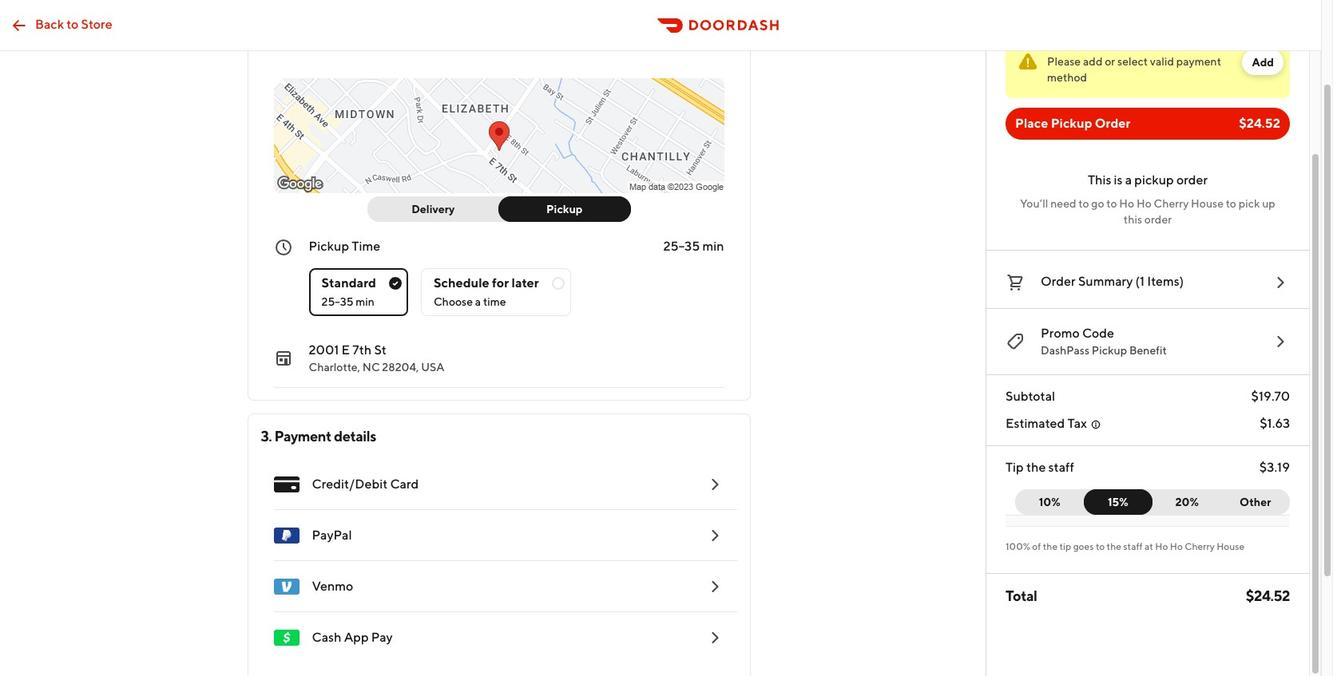 Task type: locate. For each thing, give the bounding box(es) containing it.
0 horizontal spatial staff
[[1049, 460, 1075, 475]]

time
[[352, 239, 380, 254]]

subtotal
[[1006, 389, 1056, 404]]

1 vertical spatial 25–35
[[322, 296, 354, 308]]

order summary (1 items)
[[1041, 274, 1184, 289]]

1 add new payment method image from the top
[[705, 527, 724, 546]]

10% button
[[1015, 490, 1094, 515]]

Pickup radio
[[499, 197, 631, 222]]

order summary (1 items) button
[[1006, 270, 1290, 296]]

code
[[1083, 326, 1115, 341]]

0 vertical spatial staff
[[1049, 460, 1075, 475]]

order right pickup
[[1177, 173, 1208, 188]]

to right back on the left top of page
[[67, 16, 79, 32]]

0 horizontal spatial order
[[1041, 274, 1076, 289]]

1 horizontal spatial order
[[1095, 116, 1131, 131]]

1 vertical spatial min
[[356, 296, 375, 308]]

cherry down pickup
[[1154, 197, 1189, 210]]

staff up 10% button at the right bottom
[[1049, 460, 1075, 475]]

order inside button
[[1041, 274, 1076, 289]]

add
[[1083, 55, 1103, 68]]

0 horizontal spatial 25–35 min
[[322, 296, 375, 308]]

2001 e 7th st charlotte,  nc 28204,  usa
[[309, 343, 445, 374]]

$24.52
[[1239, 116, 1281, 131], [1246, 588, 1290, 605]]

2 add new payment method image from the top
[[705, 578, 724, 597]]

this
[[1124, 213, 1143, 226]]

1 details from the top
[[334, 34, 376, 51]]

3 add new payment method image from the top
[[705, 629, 724, 648]]

payment
[[1177, 55, 1222, 68]]

this
[[1088, 173, 1112, 188]]

pay
[[371, 630, 393, 646]]

1 horizontal spatial staff
[[1124, 541, 1143, 553]]

0 vertical spatial order
[[1095, 116, 1131, 131]]

order right this
[[1145, 213, 1172, 226]]

menu containing credit/debit card
[[261, 459, 737, 664]]

the right goes
[[1107, 541, 1122, 553]]

0 vertical spatial cherry
[[1154, 197, 1189, 210]]

venmo
[[312, 579, 353, 594]]

delivery or pickup selector option group
[[367, 197, 631, 222]]

25–35
[[664, 239, 700, 254], [322, 296, 354, 308]]

you'll need to go to ho ho cherry house to pick up this order
[[1020, 197, 1276, 226]]

menu
[[261, 459, 737, 664]]

2. shipping
[[261, 34, 331, 51]]

1 vertical spatial 25–35 min
[[322, 296, 375, 308]]

goes
[[1074, 541, 1094, 553]]

order left summary
[[1041, 274, 1076, 289]]

or
[[1105, 55, 1116, 68]]

estimated
[[1006, 416, 1065, 431]]

1 horizontal spatial 25–35
[[664, 239, 700, 254]]

1 vertical spatial order
[[1041, 274, 1076, 289]]

0 vertical spatial order
[[1177, 173, 1208, 188]]

$19.70
[[1252, 389, 1290, 404]]

details up credit/debit at bottom
[[334, 428, 376, 445]]

Delivery radio
[[367, 197, 509, 222]]

1 horizontal spatial a
[[1126, 173, 1132, 188]]

status
[[1006, 40, 1290, 98]]

min
[[703, 239, 724, 254], [356, 296, 375, 308]]

25–35 min
[[664, 239, 724, 254], [322, 296, 375, 308]]

a
[[1126, 173, 1132, 188], [475, 296, 481, 308]]

2 details from the top
[[334, 428, 376, 445]]

add new payment method image for cash app pay
[[705, 629, 724, 648]]

0 horizontal spatial min
[[356, 296, 375, 308]]

option group containing standard
[[309, 256, 724, 316]]

order inside you'll need to go to ho ho cherry house to pick up this order
[[1145, 213, 1172, 226]]

staff
[[1049, 460, 1075, 475], [1124, 541, 1143, 553]]

this is a pickup order
[[1088, 173, 1208, 188]]

method
[[1047, 71, 1087, 84]]

0 vertical spatial details
[[334, 34, 376, 51]]

0 vertical spatial add new payment method image
[[705, 527, 724, 546]]

house inside you'll need to go to ho ho cherry house to pick up this order
[[1191, 197, 1224, 210]]

cherry
[[1154, 197, 1189, 210], [1185, 541, 1215, 553]]

details
[[334, 34, 376, 51], [334, 428, 376, 445]]

the
[[1027, 460, 1046, 475], [1043, 541, 1058, 553], [1107, 541, 1122, 553]]

1 vertical spatial add new payment method image
[[705, 578, 724, 597]]

details right 2. shipping
[[334, 34, 376, 51]]

pick
[[1239, 197, 1260, 210]]

staff left at
[[1124, 541, 1143, 553]]

0 horizontal spatial 25–35
[[322, 296, 354, 308]]

need
[[1051, 197, 1077, 210]]

a left time at the left of the page
[[475, 296, 481, 308]]

0 horizontal spatial order
[[1145, 213, 1172, 226]]

paypal
[[312, 528, 352, 543]]

0 vertical spatial 25–35 min
[[664, 239, 724, 254]]

card
[[390, 477, 419, 492]]

1 vertical spatial order
[[1145, 213, 1172, 226]]

1 vertical spatial staff
[[1124, 541, 1143, 553]]

order up "is"
[[1095, 116, 1131, 131]]

show menu image
[[274, 472, 299, 498]]

valid
[[1150, 55, 1175, 68]]

place pickup order
[[1015, 116, 1131, 131]]

tax
[[1068, 416, 1087, 431]]

to right goes
[[1096, 541, 1105, 553]]

house left pick
[[1191, 197, 1224, 210]]

28204,
[[382, 361, 419, 374]]

20%
[[1176, 496, 1199, 509]]

option group
[[309, 256, 724, 316]]

details for 3. payment details
[[334, 428, 376, 445]]

time
[[483, 296, 506, 308]]

0 vertical spatial min
[[703, 239, 724, 254]]

order
[[1095, 116, 1131, 131], [1041, 274, 1076, 289]]

total
[[1006, 588, 1037, 605]]

ho
[[1120, 197, 1135, 210], [1137, 197, 1152, 210], [1155, 541, 1168, 553], [1170, 541, 1183, 553]]

tip amount option group
[[1015, 490, 1290, 515]]

add new payment method image for paypal
[[705, 527, 724, 546]]

1 vertical spatial details
[[334, 428, 376, 445]]

a right "is"
[[1126, 173, 1132, 188]]

cherry down '20%'
[[1185, 541, 1215, 553]]

go
[[1092, 197, 1105, 210]]

house
[[1191, 197, 1224, 210], [1217, 541, 1245, 553]]

add new payment method image
[[705, 527, 724, 546], [705, 578, 724, 597], [705, 629, 724, 648]]

order
[[1177, 173, 1208, 188], [1145, 213, 1172, 226]]

0 vertical spatial 25–35
[[664, 239, 700, 254]]

1 vertical spatial cherry
[[1185, 541, 1215, 553]]

to
[[67, 16, 79, 32], [1079, 197, 1089, 210], [1107, 197, 1117, 210], [1226, 197, 1237, 210], [1096, 541, 1105, 553]]

None radio
[[309, 268, 408, 316], [421, 268, 571, 316], [309, 268, 408, 316], [421, 268, 571, 316]]

$3.19
[[1260, 460, 1290, 475]]

pickup
[[1051, 116, 1093, 131], [547, 203, 583, 216], [309, 239, 349, 254], [1092, 344, 1127, 357]]

pickup inside promo code dashpass pickup benefit
[[1092, 344, 1127, 357]]

2 vertical spatial add new payment method image
[[705, 629, 724, 648]]

0 vertical spatial house
[[1191, 197, 1224, 210]]

schedule for later
[[434, 276, 539, 291]]

details for 2. shipping details
[[334, 34, 376, 51]]

house down other 'button' in the bottom of the page
[[1217, 541, 1245, 553]]

0 horizontal spatial a
[[475, 296, 481, 308]]

later
[[512, 276, 539, 291]]



Task type: vqa. For each thing, say whether or not it's contained in the screenshot.
beverages
no



Task type: describe. For each thing, give the bounding box(es) containing it.
15%
[[1108, 496, 1129, 509]]

place
[[1015, 116, 1049, 131]]

tip
[[1060, 541, 1072, 553]]

1 vertical spatial a
[[475, 296, 481, 308]]

(1
[[1136, 274, 1145, 289]]

e
[[342, 343, 350, 358]]

1 vertical spatial house
[[1217, 541, 1245, 553]]

0 vertical spatial $24.52
[[1239, 116, 1281, 131]]

is
[[1114, 173, 1123, 188]]

status containing please add or select valid payment method
[[1006, 40, 1290, 98]]

1 vertical spatial $24.52
[[1246, 588, 1290, 605]]

1 horizontal spatial min
[[703, 239, 724, 254]]

20% button
[[1143, 490, 1222, 515]]

select
[[1118, 55, 1148, 68]]

other
[[1240, 496, 1271, 509]]

add new payment method image for venmo
[[705, 578, 724, 597]]

add button
[[1243, 50, 1284, 75]]

cash app pay
[[312, 630, 393, 646]]

summary
[[1078, 274, 1133, 289]]

you'll
[[1020, 197, 1049, 210]]

add
[[1252, 56, 1274, 69]]

standard
[[322, 276, 376, 291]]

credit/debit
[[312, 477, 388, 492]]

back to store button
[[0, 9, 122, 41]]

credit/debit card
[[312, 477, 419, 492]]

1 horizontal spatial order
[[1177, 173, 1208, 188]]

to left pick
[[1226, 197, 1237, 210]]

benefit
[[1130, 344, 1167, 357]]

100% of the tip goes to the staff at ho ho cherry house
[[1006, 541, 1245, 553]]

for
[[492, 276, 509, 291]]

promo
[[1041, 326, 1080, 341]]

2. shipping details
[[261, 34, 376, 51]]

tip
[[1006, 460, 1024, 475]]

3. payment
[[261, 428, 331, 445]]

please
[[1047, 55, 1081, 68]]

100%
[[1006, 541, 1031, 553]]

1 horizontal spatial 25–35 min
[[664, 239, 724, 254]]

to inside back to store button
[[67, 16, 79, 32]]

15% button
[[1084, 490, 1153, 515]]

schedule
[[434, 276, 490, 291]]

tip the staff
[[1006, 460, 1075, 475]]

$1.63
[[1260, 416, 1290, 431]]

charlotte,
[[309, 361, 360, 374]]

to left go
[[1079, 197, 1089, 210]]

3. payment details
[[261, 428, 376, 445]]

store
[[81, 16, 112, 32]]

the right of
[[1043, 541, 1058, 553]]

st
[[374, 343, 387, 358]]

cherry inside you'll need to go to ho ho cherry house to pick up this order
[[1154, 197, 1189, 210]]

items)
[[1148, 274, 1184, 289]]

usa
[[421, 361, 445, 374]]

promo code dashpass pickup benefit
[[1041, 326, 1167, 357]]

10%
[[1039, 496, 1061, 509]]

back
[[35, 16, 64, 32]]

7th
[[353, 343, 372, 358]]

of
[[1032, 541, 1041, 553]]

app
[[344, 630, 369, 646]]

Other button
[[1221, 490, 1290, 515]]

choose a time
[[434, 296, 506, 308]]

at
[[1145, 541, 1154, 553]]

pickup time
[[309, 239, 380, 254]]

up
[[1262, 197, 1276, 210]]

0 vertical spatial a
[[1126, 173, 1132, 188]]

add new payment method image
[[705, 475, 724, 495]]

nc
[[363, 361, 380, 374]]

to right go
[[1107, 197, 1117, 210]]

back to store
[[35, 16, 112, 32]]

the right tip in the right bottom of the page
[[1027, 460, 1046, 475]]

cash
[[312, 630, 342, 646]]

pickup inside pickup radio
[[547, 203, 583, 216]]

2001
[[309, 343, 339, 358]]

please add or select valid payment method
[[1047, 55, 1222, 84]]

dashpass
[[1041, 344, 1090, 357]]

choose
[[434, 296, 473, 308]]

delivery
[[412, 203, 455, 216]]

pickup
[[1135, 173, 1174, 188]]



